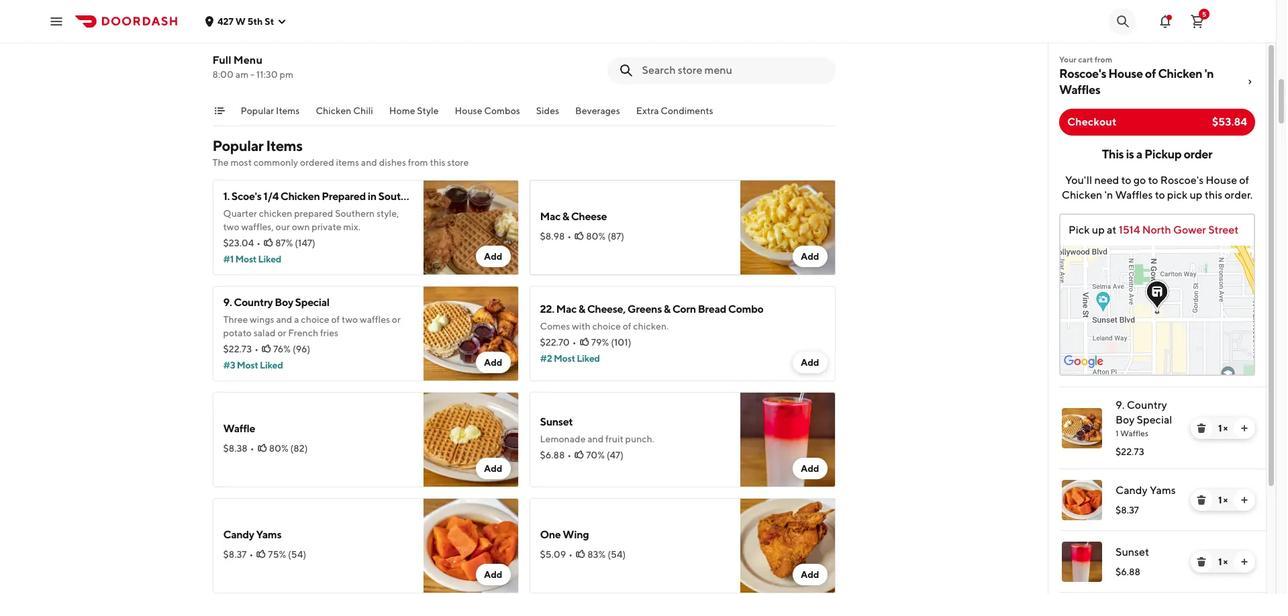 Task type: vqa. For each thing, say whether or not it's contained in the screenshot.
83%
yes



Task type: describe. For each thing, give the bounding box(es) containing it.
of inside roscoe's house of chicken 'n waffles
[[1145, 66, 1156, 81]]

• for $22.70 •
[[573, 337, 576, 348]]

street
[[1208, 224, 1239, 236]]

notification bell image
[[1157, 13, 1173, 29]]

pick
[[1167, 189, 1188, 201]]

(47)
[[607, 450, 624, 461]]

and inside 9. country boy special three wings and a choice of two waffles or potato salad or french fries
[[276, 314, 292, 325]]

add for sunset
[[801, 463, 819, 474]]

condiments
[[661, 105, 713, 116]]

country for 9. country boy special three wings and a choice of two waffles or potato salad or french fries
[[234, 296, 273, 309]]

#3 most liked
[[223, 360, 283, 371]]

chicken.
[[633, 321, 669, 332]]

one wing
[[540, 528, 589, 541]]

home style button
[[389, 104, 439, 126]]

83%
[[588, 549, 606, 560]]

wings
[[250, 314, 274, 325]]

1 × for 9. country boy special
[[1218, 423, 1228, 434]]

home
[[389, 105, 415, 116]]

0 vertical spatial mac
[[540, 210, 561, 223]]

1 vertical spatial candy
[[223, 528, 254, 541]]

$8.98 •
[[540, 231, 571, 242]]

1. scoe's 1/4 chicken prepared in southern style quarter chicken prepared southern style, two waffles, our own private mix.
[[223, 190, 448, 232]]

0 horizontal spatial yams
[[256, 528, 281, 541]]

greens
[[628, 303, 662, 316]]

salad
[[254, 328, 276, 338]]

remove item from cart image for sunset
[[1196, 557, 1207, 567]]

83% (54)
[[588, 549, 626, 560]]

waffles inside the you'll need to go to roscoe's house of chicken 'n waffles to pick up this order.
[[1115, 189, 1153, 201]]

with
[[572, 321, 591, 332]]

cart
[[1078, 54, 1093, 64]]

need
[[1095, 174, 1119, 187]]

add for 9. country boy special
[[484, 357, 502, 368]]

1 horizontal spatial &
[[579, 303, 585, 316]]

1514 north gower street link
[[1117, 224, 1239, 236]]

dishes
[[379, 157, 406, 168]]

'n inside roscoe's house of chicken 'n waffles
[[1205, 66, 1214, 81]]

0 vertical spatial a
[[1136, 147, 1142, 161]]

store
[[447, 157, 469, 168]]

fruit
[[606, 434, 623, 444]]

0 vertical spatial or
[[392, 314, 401, 325]]

1 for 9. country boy special
[[1218, 423, 1222, 434]]

add button for waffle
[[476, 458, 511, 479]]

two inside 1. scoe's 1/4 chicken prepared in southern style quarter chicken prepared southern style, two waffles, our own private mix.
[[223, 222, 239, 232]]

• for $23.04 •
[[257, 238, 261, 248]]

pick up at 1514 north gower street
[[1069, 224, 1239, 236]]

chicken inside 1. scoe's 1/4 chicken prepared in southern style quarter chicken prepared southern style, two waffles, our own private mix.
[[280, 190, 320, 203]]

full menu 8:00 am - 11:30 pm
[[212, 54, 293, 80]]

75%
[[268, 549, 286, 560]]

$5.09 •
[[540, 549, 573, 560]]

ordered
[[300, 157, 334, 168]]

1 for sunset
[[1218, 557, 1222, 567]]

0 horizontal spatial candy yams
[[223, 528, 281, 541]]

1 × for sunset
[[1218, 557, 1228, 567]]

80% (87)
[[586, 231, 624, 242]]

north
[[1142, 224, 1171, 236]]

(101)
[[611, 337, 631, 348]]

own
[[292, 222, 310, 232]]

11:30
[[256, 69, 278, 80]]

menu
[[234, 54, 262, 66]]

add one to cart image for 9. country boy special
[[1239, 423, 1250, 434]]

0 horizontal spatial or
[[278, 328, 286, 338]]

prepared
[[322, 190, 366, 203]]

#2
[[540, 353, 552, 364]]

country for 9. country boy special 1 waffles
[[1127, 399, 1167, 412]]

(82)
[[290, 443, 308, 454]]

• for $6.88 •
[[567, 450, 571, 461]]

most for country
[[237, 360, 258, 371]]

beverages button
[[575, 104, 620, 126]]

of inside 22. mac & cheese, greens & corn bread combo comes with choice of chicken.
[[623, 321, 631, 332]]

79%
[[591, 337, 609, 348]]

0 horizontal spatial 9. country boy special image
[[423, 286, 519, 381]]

(96)
[[293, 344, 310, 354]]

to right go
[[1148, 174, 1158, 187]]

5
[[1202, 10, 1206, 18]]

add button for 1. scoe's 1/4 chicken prepared in southern style
[[476, 246, 511, 267]]

chicken inside roscoe's house of chicken 'n waffles
[[1158, 66, 1202, 81]]

extra condiments button
[[636, 104, 713, 126]]

#3
[[223, 360, 235, 371]]

$5.09
[[540, 549, 566, 560]]

yams inside list
[[1150, 484, 1176, 497]]

'n inside the you'll need to go to roscoe's house of chicken 'n waffles to pick up this order.
[[1105, 189, 1113, 201]]

house combos button
[[455, 104, 520, 126]]

#2 most liked
[[540, 353, 600, 364]]

1 vertical spatial southern
[[335, 208, 375, 219]]

to left the pick
[[1155, 189, 1165, 201]]

1 for candy yams
[[1218, 495, 1222, 506]]

$22.70
[[540, 337, 570, 348]]

open menu image
[[48, 13, 64, 29]]

boy for 9. country boy special three wings and a choice of two waffles or potato salad or french fries
[[275, 296, 293, 309]]

$6.88 for $6.88 •
[[540, 450, 565, 461]]

× for candy yams
[[1224, 495, 1228, 506]]

add button for sunset
[[793, 458, 827, 479]]

chicken chili
[[316, 105, 373, 116]]

quarter
[[223, 208, 257, 219]]

80% for waffle
[[269, 443, 289, 454]]

• for $8.38 •
[[250, 443, 254, 454]]

chicken inside button
[[316, 105, 351, 116]]

sides
[[536, 105, 559, 116]]

76%
[[273, 344, 291, 354]]

$22.73 for $22.73 •
[[223, 344, 252, 354]]

add button for mac & cheese
[[793, 246, 827, 267]]

1 vertical spatial 9. country boy special image
[[1062, 408, 1102, 448]]

1 horizontal spatial southern
[[378, 190, 422, 203]]

0 vertical spatial candy yams
[[1116, 484, 1176, 497]]

× for 9. country boy special
[[1224, 423, 1228, 434]]

powered by google image
[[1064, 355, 1104, 369]]

style inside 1. scoe's 1/4 chicken prepared in southern style quarter chicken prepared southern style, two waffles, our own private mix.
[[424, 190, 448, 203]]

items for popular items the most commonly ordered items and dishes from this store
[[266, 137, 303, 154]]

1. scoe's 1/4 chicken prepared in southern style image
[[423, 180, 519, 275]]

1 horizontal spatial sunset image
[[1062, 542, 1102, 582]]

9. country boy special 1 waffles
[[1116, 399, 1172, 438]]

roscoe's inside roscoe's house of chicken 'n waffles
[[1059, 66, 1106, 81]]

house inside roscoe's house of chicken 'n waffles
[[1109, 66, 1143, 81]]

punch.
[[625, 434, 655, 444]]

this inside the popular items the most commonly ordered items and dishes from this store
[[430, 157, 445, 168]]

popular for popular items the most commonly ordered items and dishes from this store
[[212, 137, 263, 154]]

Item Search search field
[[642, 63, 825, 78]]

80% (82)
[[269, 443, 308, 454]]

prepared
[[294, 208, 333, 219]]

one wing image
[[740, 498, 835, 593]]

to left go
[[1121, 174, 1132, 187]]

popular items
[[241, 105, 300, 116]]

pickup
[[1145, 147, 1182, 161]]

add button for one wing
[[793, 564, 827, 585]]

• for $5.09 •
[[569, 549, 573, 560]]

$8.37 for $8.37
[[1116, 505, 1139, 516]]

#1 most liked
[[223, 254, 281, 265]]

chicken chili button
[[316, 104, 373, 126]]

1 inside 9. country boy special 1 waffles
[[1116, 428, 1119, 438]]

75% (54)
[[268, 549, 306, 560]]

9. for 9. country boy special three wings and a choice of two waffles or potato salad or french fries
[[223, 296, 232, 309]]

our
[[276, 222, 290, 232]]

most for mac
[[554, 353, 575, 364]]

liked for boy
[[260, 360, 283, 371]]

pick
[[1069, 224, 1090, 236]]

0 horizontal spatial sunset image
[[740, 392, 835, 487]]

this inside the you'll need to go to roscoe's house of chicken 'n waffles to pick up this order.
[[1205, 189, 1223, 201]]

of inside the you'll need to go to roscoe's house of chicken 'n waffles to pick up this order.
[[1239, 174, 1249, 187]]

one
[[540, 528, 561, 541]]

liked for 1/4
[[258, 254, 281, 265]]

st
[[265, 16, 274, 27]]

you'll
[[1065, 174, 1092, 187]]

chicken
[[259, 208, 292, 219]]

candy inside list
[[1116, 484, 1148, 497]]

this is a pickup order
[[1102, 147, 1213, 161]]

0 horizontal spatial &
[[562, 210, 569, 223]]

up inside the you'll need to go to roscoe's house of chicken 'n waffles to pick up this order.
[[1190, 189, 1203, 201]]

$23.04 •
[[223, 238, 261, 248]]

at
[[1107, 224, 1117, 236]]

french
[[288, 328, 318, 338]]

potato
[[223, 328, 252, 338]]

popular items button
[[241, 104, 300, 126]]

items
[[336, 157, 359, 168]]

waffles,
[[241, 222, 274, 232]]



Task type: locate. For each thing, give the bounding box(es) containing it.
× for sunset
[[1224, 557, 1228, 567]]

waffle image
[[423, 392, 519, 487]]

special inside 9. country boy special three wings and a choice of two waffles or potato salad or french fries
[[295, 296, 329, 309]]

the
[[212, 157, 229, 168]]

(54) for yams
[[288, 549, 306, 560]]

country inside 9. country boy special three wings and a choice of two waffles or potato salad or french fries
[[234, 296, 273, 309]]

0 vertical spatial 9.
[[223, 296, 232, 309]]

a inside 9. country boy special three wings and a choice of two waffles or potato salad or french fries
[[294, 314, 299, 325]]

0 vertical spatial ×
[[1224, 423, 1228, 434]]

fries
[[320, 328, 338, 338]]

1 vertical spatial sunset
[[1116, 546, 1149, 559]]

special
[[295, 296, 329, 309], [1137, 414, 1172, 426]]

style,
[[377, 208, 399, 219]]

$8.98
[[540, 231, 565, 242]]

candy yams
[[1116, 484, 1176, 497], [223, 528, 281, 541]]

0 vertical spatial 'n
[[1205, 66, 1214, 81]]

add
[[484, 251, 502, 262], [801, 251, 819, 262], [484, 357, 502, 368], [801, 357, 819, 368], [484, 463, 502, 474], [801, 463, 819, 474], [484, 569, 502, 580], [801, 569, 819, 580]]

• right $5.09
[[569, 549, 573, 560]]

chili
[[353, 105, 373, 116]]

9. country boy special three wings and a choice of two waffles or potato salad or french fries
[[223, 296, 401, 338]]

boy inside 9. country boy special 1 waffles
[[1116, 414, 1135, 426]]

1.
[[223, 190, 230, 203]]

1 horizontal spatial country
[[1127, 399, 1167, 412]]

87%
[[275, 238, 293, 248]]

427 w 5th st button
[[204, 16, 288, 27]]

-
[[250, 69, 254, 80]]

choice inside 22. mac & cheese, greens & corn bread combo comes with choice of chicken.
[[592, 321, 621, 332]]

chicken down notification bell image
[[1158, 66, 1202, 81]]

mac right '22.'
[[556, 303, 577, 316]]

80% for mac & cheese
[[586, 231, 606, 242]]

most down $22.70 •
[[554, 353, 575, 364]]

5 button
[[1184, 8, 1211, 35]]

list
[[1049, 387, 1266, 594]]

add for mac & cheese
[[801, 251, 819, 262]]

1 vertical spatial up
[[1092, 224, 1105, 236]]

1 vertical spatial special
[[1137, 414, 1172, 426]]

$8.37 •
[[223, 549, 253, 560]]

candy yams image for 75% (54)
[[423, 498, 519, 593]]

22. mac & cheese, greens & corn bread combo comes with choice of chicken.
[[540, 303, 764, 332]]

corn
[[672, 303, 696, 316]]

add button
[[476, 246, 511, 267], [793, 246, 827, 267], [476, 352, 511, 373], [793, 352, 827, 373], [476, 458, 511, 479], [793, 458, 827, 479], [476, 564, 511, 585], [793, 564, 827, 585]]

gower
[[1173, 224, 1206, 236]]

1 horizontal spatial this
[[1205, 189, 1223, 201]]

w
[[235, 16, 246, 27]]

1 horizontal spatial up
[[1190, 189, 1203, 201]]

0 horizontal spatial sunset
[[540, 416, 573, 428]]

roscoe's inside the you'll need to go to roscoe's house of chicken 'n waffles to pick up this order.
[[1161, 174, 1204, 187]]

popular inside 'button'
[[241, 105, 274, 116]]

chicken inside the you'll need to go to roscoe's house of chicken 'n waffles to pick up this order.
[[1062, 189, 1103, 201]]

items down pm
[[276, 105, 300, 116]]

is
[[1126, 147, 1134, 161]]

this
[[430, 157, 445, 168], [1205, 189, 1223, 201]]

2 vertical spatial ×
[[1224, 557, 1228, 567]]

• up #3 most liked
[[255, 344, 258, 354]]

a up french
[[294, 314, 299, 325]]

80% left (82)
[[269, 443, 289, 454]]

1 vertical spatial boy
[[1116, 414, 1135, 426]]

liked down 87% on the top
[[258, 254, 281, 265]]

80% left (87)
[[586, 231, 606, 242]]

1 vertical spatial 80%
[[269, 443, 289, 454]]

extra
[[636, 105, 659, 116]]

70% (47)
[[586, 450, 624, 461]]

0 horizontal spatial up
[[1092, 224, 1105, 236]]

1 horizontal spatial 'n
[[1205, 66, 1214, 81]]

• up #2 most liked
[[573, 337, 576, 348]]

1 vertical spatial this
[[1205, 189, 1223, 201]]

southern
[[378, 190, 422, 203], [335, 208, 375, 219]]

9. country boy special image
[[423, 286, 519, 381], [1062, 408, 1102, 448]]

0 horizontal spatial candy
[[223, 528, 254, 541]]

1 1 × from the top
[[1218, 423, 1228, 434]]

list containing 9. country boy special
[[1049, 387, 1266, 594]]

order
[[1184, 147, 1213, 161]]

chicken
[[1158, 66, 1202, 81], [316, 105, 351, 116], [1062, 189, 1103, 201], [280, 190, 320, 203]]

sunset inside list
[[1116, 546, 1149, 559]]

0 horizontal spatial (54)
[[288, 549, 306, 560]]

and up 70%
[[588, 434, 604, 444]]

3 remove item from cart image from the top
[[1196, 557, 1207, 567]]

1 horizontal spatial (54)
[[608, 549, 626, 560]]

of inside 9. country boy special three wings and a choice of two waffles or potato salad or french fries
[[331, 314, 340, 325]]

waffles
[[360, 314, 390, 325]]

1 vertical spatial sunset image
[[1062, 542, 1102, 582]]

am
[[235, 69, 249, 80]]

2 horizontal spatial and
[[588, 434, 604, 444]]

boy inside 9. country boy special three wings and a choice of two waffles or potato salad or french fries
[[275, 296, 293, 309]]

0 horizontal spatial candy yams image
[[423, 498, 519, 593]]

0 horizontal spatial from
[[408, 157, 428, 168]]

add for one wing
[[801, 569, 819, 580]]

0 horizontal spatial boy
[[275, 296, 293, 309]]

add one to cart image for sunset
[[1239, 557, 1250, 567]]

9. inside 9. country boy special 1 waffles
[[1116, 399, 1125, 412]]

country inside 9. country boy special 1 waffles
[[1127, 399, 1167, 412]]

lemonade
[[540, 434, 586, 444]]

most down $22.73 •
[[237, 360, 258, 371]]

items up "commonly"
[[266, 137, 303, 154]]

popular for popular items
[[241, 105, 274, 116]]

cheese,
[[587, 303, 626, 316]]

two left waffles
[[342, 314, 358, 325]]

0 vertical spatial style
[[417, 105, 439, 116]]

9. inside 9. country boy special three wings and a choice of two waffles or potato salad or french fries
[[223, 296, 232, 309]]

0 vertical spatial sunset
[[540, 416, 573, 428]]

or up 76%
[[278, 328, 286, 338]]

sunset
[[540, 416, 573, 428], [1116, 546, 1149, 559]]

from right cart
[[1095, 54, 1112, 64]]

0 horizontal spatial country
[[234, 296, 273, 309]]

1 horizontal spatial 9. country boy special image
[[1062, 408, 1102, 448]]

1 vertical spatial house
[[455, 105, 482, 116]]

or right waffles
[[392, 314, 401, 325]]

5th
[[248, 16, 263, 27]]

two inside 9. country boy special three wings and a choice of two waffles or potato salad or french fries
[[342, 314, 358, 325]]

popular
[[241, 105, 274, 116], [212, 137, 263, 154]]

3 1 × from the top
[[1218, 557, 1228, 567]]

• left 75%
[[249, 549, 253, 560]]

from right 'dishes'
[[408, 157, 428, 168]]

1 vertical spatial from
[[408, 157, 428, 168]]

1 horizontal spatial two
[[342, 314, 358, 325]]

add for candy yams
[[484, 569, 502, 580]]

1 vertical spatial $22.73
[[1116, 446, 1144, 457]]

1 vertical spatial country
[[1127, 399, 1167, 412]]

1 horizontal spatial choice
[[592, 321, 621, 332]]

0 horizontal spatial and
[[276, 314, 292, 325]]

choice up french
[[301, 314, 329, 325]]

special for 9. country boy special three wings and a choice of two waffles or potato salad or french fries
[[295, 296, 329, 309]]

style inside button
[[417, 105, 439, 116]]

your
[[1059, 54, 1077, 64]]

2 × from the top
[[1224, 495, 1228, 506]]

427
[[218, 16, 234, 27]]

choice up 79% (101) on the left bottom
[[592, 321, 621, 332]]

choice
[[301, 314, 329, 325], [592, 321, 621, 332]]

1 horizontal spatial or
[[392, 314, 401, 325]]

1 vertical spatial mac
[[556, 303, 577, 316]]

$22.73 down potato
[[223, 344, 252, 354]]

0 horizontal spatial southern
[[335, 208, 375, 219]]

your cart from
[[1059, 54, 1112, 64]]

1 remove item from cart image from the top
[[1196, 423, 1207, 434]]

liked down 76%
[[260, 360, 283, 371]]

bread
[[698, 303, 726, 316]]

pm
[[280, 69, 293, 80]]

1 vertical spatial remove item from cart image
[[1196, 495, 1207, 506]]

$22.73
[[223, 344, 252, 354], [1116, 446, 1144, 457]]

1 horizontal spatial candy yams image
[[1062, 480, 1102, 520]]

from inside the popular items the most commonly ordered items and dishes from this store
[[408, 157, 428, 168]]

beverages
[[575, 105, 620, 116]]

house left combos
[[455, 105, 482, 116]]

0 horizontal spatial roscoe's
[[1059, 66, 1106, 81]]

1 vertical spatial a
[[294, 314, 299, 325]]

0 vertical spatial southern
[[378, 190, 422, 203]]

8:00
[[212, 69, 234, 80]]

1 vertical spatial two
[[342, 314, 358, 325]]

private
[[312, 222, 341, 232]]

and right "items"
[[361, 157, 377, 168]]

0 horizontal spatial choice
[[301, 314, 329, 325]]

special for 9. country boy special 1 waffles
[[1137, 414, 1172, 426]]

house combos
[[455, 105, 520, 116]]

sunset for sunset lemonade and fruit punch.
[[540, 416, 573, 428]]

$22.73 inside list
[[1116, 446, 1144, 457]]

& up with
[[579, 303, 585, 316]]

chicken down you'll
[[1062, 189, 1103, 201]]

• for $8.98 •
[[567, 231, 571, 242]]

wing
[[563, 528, 589, 541]]

$22.73 •
[[223, 344, 258, 354]]

0 vertical spatial items
[[276, 105, 300, 116]]

waffles for roscoe's
[[1059, 83, 1101, 97]]

'n
[[1205, 66, 1214, 81], [1105, 189, 1113, 201]]

most down "$23.04 •"
[[235, 254, 257, 265]]

up left at
[[1092, 224, 1105, 236]]

0 vertical spatial candy
[[1116, 484, 1148, 497]]

• down lemonade
[[567, 450, 571, 461]]

house up order.
[[1206, 174, 1237, 187]]

home style
[[389, 105, 439, 116]]

1 (54) from the left
[[288, 549, 306, 560]]

commonly
[[254, 157, 298, 168]]

1 horizontal spatial and
[[361, 157, 377, 168]]

most for scoe's
[[235, 254, 257, 265]]

• down the waffles, on the top left of page
[[257, 238, 261, 248]]

$8.37 for $8.37 •
[[223, 549, 247, 560]]

1/4
[[263, 190, 279, 203]]

$8.38 •
[[223, 443, 254, 454]]

0 vertical spatial $6.88
[[540, 450, 565, 461]]

9.
[[223, 296, 232, 309], [1116, 399, 1125, 412]]

$22.73 for $22.73
[[1116, 446, 1144, 457]]

waffles inside roscoe's house of chicken 'n waffles
[[1059, 83, 1101, 97]]

remove item from cart image
[[1196, 423, 1207, 434], [1196, 495, 1207, 506], [1196, 557, 1207, 567]]

3 × from the top
[[1224, 557, 1228, 567]]

• right $8.98
[[567, 231, 571, 242]]

and
[[361, 157, 377, 168], [276, 314, 292, 325], [588, 434, 604, 444]]

2 vertical spatial 1 ×
[[1218, 557, 1228, 567]]

$22.73 down 9. country boy special 1 waffles
[[1116, 446, 1144, 457]]

1 horizontal spatial house
[[1109, 66, 1143, 81]]

1 add one to cart image from the top
[[1239, 423, 1250, 434]]

items inside popular items 'button'
[[276, 105, 300, 116]]

'n up $53.84
[[1205, 66, 1214, 81]]

roscoe's up the pick
[[1161, 174, 1204, 187]]

1 horizontal spatial boy
[[1116, 414, 1135, 426]]

1 × from the top
[[1224, 423, 1228, 434]]

liked for &
[[577, 353, 600, 364]]

0 vertical spatial country
[[234, 296, 273, 309]]

1 vertical spatial ×
[[1224, 495, 1228, 506]]

1 horizontal spatial $22.73
[[1116, 446, 1144, 457]]

2 vertical spatial waffles
[[1120, 428, 1149, 438]]

•
[[567, 231, 571, 242], [257, 238, 261, 248], [573, 337, 576, 348], [255, 344, 258, 354], [250, 443, 254, 454], [567, 450, 571, 461], [249, 549, 253, 560], [569, 549, 573, 560]]

1 vertical spatial candy yams
[[223, 528, 281, 541]]

add button for candy yams
[[476, 564, 511, 585]]

0 horizontal spatial house
[[455, 105, 482, 116]]

and inside sunset lemonade and fruit punch.
[[588, 434, 604, 444]]

$6.88 inside list
[[1116, 567, 1140, 577]]

0 vertical spatial yams
[[1150, 484, 1176, 497]]

$22.70 •
[[540, 337, 576, 348]]

southern up mix. on the left top
[[335, 208, 375, 219]]

this left store
[[430, 157, 445, 168]]

candy yams image
[[1062, 480, 1102, 520], [423, 498, 519, 593]]

house inside button
[[455, 105, 482, 116]]

chicken left chili
[[316, 105, 351, 116]]

1 vertical spatial or
[[278, 328, 286, 338]]

0 horizontal spatial 9.
[[223, 296, 232, 309]]

style right home
[[417, 105, 439, 116]]

a right is
[[1136, 147, 1142, 161]]

map region
[[975, 146, 1286, 489]]

waffles for 9.
[[1120, 428, 1149, 438]]

0 vertical spatial up
[[1190, 189, 1203, 201]]

1 horizontal spatial candy yams
[[1116, 484, 1176, 497]]

or
[[392, 314, 401, 325], [278, 328, 286, 338]]

special inside 9. country boy special 1 waffles
[[1137, 414, 1172, 426]]

1 vertical spatial 9.
[[1116, 399, 1125, 412]]

this
[[1102, 147, 1124, 161]]

0 vertical spatial two
[[223, 222, 239, 232]]

0 vertical spatial sunset image
[[740, 392, 835, 487]]

two down quarter
[[223, 222, 239, 232]]

2 add one to cart image from the top
[[1239, 557, 1250, 567]]

1 horizontal spatial from
[[1095, 54, 1112, 64]]

liked down 79%
[[577, 353, 600, 364]]

'n down need in the right top of the page
[[1105, 189, 1113, 201]]

most
[[231, 157, 252, 168]]

show menu categories image
[[214, 105, 225, 116]]

three
[[223, 314, 248, 325]]

go
[[1134, 174, 1146, 187]]

house inside the you'll need to go to roscoe's house of chicken 'n waffles to pick up this order.
[[1206, 174, 1237, 187]]

0 vertical spatial and
[[361, 157, 377, 168]]

waffle
[[223, 422, 255, 435]]

2 vertical spatial house
[[1206, 174, 1237, 187]]

1 × for candy yams
[[1218, 495, 1228, 506]]

22.
[[540, 303, 554, 316]]

1 vertical spatial yams
[[256, 528, 281, 541]]

popular up most
[[212, 137, 263, 154]]

popular inside the popular items the most commonly ordered items and dishes from this store
[[212, 137, 263, 154]]

2 horizontal spatial &
[[664, 303, 671, 316]]

• right $8.38
[[250, 443, 254, 454]]

roscoe's down cart
[[1059, 66, 1106, 81]]

(147)
[[295, 238, 315, 248]]

mac inside 22. mac & cheese, greens & corn bread combo comes with choice of chicken.
[[556, 303, 577, 316]]

5 items, open order cart image
[[1190, 13, 1206, 29]]

mac up $8.98
[[540, 210, 561, 223]]

mac & cheese
[[540, 210, 607, 223]]

waffles
[[1059, 83, 1101, 97], [1115, 189, 1153, 201], [1120, 428, 1149, 438]]

choice inside 9. country boy special three wings and a choice of two waffles or potato salad or french fries
[[301, 314, 329, 325]]

• for $8.37 •
[[249, 549, 253, 560]]

add one to cart image
[[1239, 423, 1250, 434], [1239, 557, 1250, 567]]

2 1 × from the top
[[1218, 495, 1228, 506]]

• for $22.73 •
[[255, 344, 258, 354]]

items inside the popular items the most commonly ordered items and dishes from this store
[[266, 137, 303, 154]]

remove item from cart image for 9. country boy special
[[1196, 423, 1207, 434]]

0 horizontal spatial 'n
[[1105, 189, 1113, 201]]

$6.88
[[540, 450, 565, 461], [1116, 567, 1140, 577]]

70%
[[586, 450, 605, 461]]

79% (101)
[[591, 337, 631, 348]]

2 remove item from cart image from the top
[[1196, 495, 1207, 506]]

chicken up prepared
[[280, 190, 320, 203]]

this left order.
[[1205, 189, 1223, 201]]

items for popular items
[[276, 105, 300, 116]]

1 horizontal spatial 9.
[[1116, 399, 1125, 412]]

1 horizontal spatial special
[[1137, 414, 1172, 426]]

(54) for wing
[[608, 549, 626, 560]]

boy for 9. country boy special 1 waffles
[[1116, 414, 1135, 426]]

style down store
[[424, 190, 448, 203]]

76% (96)
[[273, 344, 310, 354]]

waffles inside 9. country boy special 1 waffles
[[1120, 428, 1149, 438]]

sunset for sunset
[[1116, 546, 1149, 559]]

sides button
[[536, 104, 559, 126]]

sunset inside sunset lemonade and fruit punch.
[[540, 416, 573, 428]]

up
[[1190, 189, 1203, 201], [1092, 224, 1105, 236]]

0 horizontal spatial a
[[294, 314, 299, 325]]

sunset lemonade and fruit punch.
[[540, 416, 655, 444]]

and inside the popular items the most commonly ordered items and dishes from this store
[[361, 157, 377, 168]]

southern up the style,
[[378, 190, 422, 203]]

(87)
[[608, 231, 624, 242]]

(54) right 75%
[[288, 549, 306, 560]]

1 vertical spatial items
[[266, 137, 303, 154]]

sunset image
[[740, 392, 835, 487], [1062, 542, 1102, 582]]

(54) right 83%
[[608, 549, 626, 560]]

1
[[1218, 423, 1222, 434], [1116, 428, 1119, 438], [1218, 495, 1222, 506], [1218, 557, 1222, 567]]

up right the pick
[[1190, 189, 1203, 201]]

2 (54) from the left
[[608, 549, 626, 560]]

0 vertical spatial add one to cart image
[[1239, 423, 1250, 434]]

remove item from cart image for candy yams
[[1196, 495, 1207, 506]]

and right the wings
[[276, 314, 292, 325]]

1 vertical spatial $8.37
[[223, 549, 247, 560]]

1 vertical spatial add one to cart image
[[1239, 557, 1250, 567]]

add for waffle
[[484, 463, 502, 474]]

house down "your cart from"
[[1109, 66, 1143, 81]]

candy yams image for 9.
[[1062, 480, 1102, 520]]

popular down -
[[241, 105, 274, 116]]

& up "$8.98 •" on the top of the page
[[562, 210, 569, 223]]

mac & cheese image
[[740, 180, 835, 275]]

1 horizontal spatial candy
[[1116, 484, 1148, 497]]

0 vertical spatial this
[[430, 157, 445, 168]]

1 vertical spatial 1 ×
[[1218, 495, 1228, 506]]

style
[[417, 105, 439, 116], [424, 190, 448, 203]]

1 ×
[[1218, 423, 1228, 434], [1218, 495, 1228, 506], [1218, 557, 1228, 567]]

2 vertical spatial and
[[588, 434, 604, 444]]

1 horizontal spatial roscoe's
[[1161, 174, 1204, 187]]

add button for 9. country boy special
[[476, 352, 511, 373]]

combos
[[484, 105, 520, 116]]

0 vertical spatial from
[[1095, 54, 1112, 64]]

0 horizontal spatial $22.73
[[223, 344, 252, 354]]

9. for 9. country boy special 1 waffles
[[1116, 399, 1125, 412]]

1 vertical spatial style
[[424, 190, 448, 203]]

combo
[[728, 303, 764, 316]]

$6.88 for $6.88
[[1116, 567, 1140, 577]]

$53.84
[[1212, 115, 1247, 128]]

0 vertical spatial house
[[1109, 66, 1143, 81]]

& left corn
[[664, 303, 671, 316]]

add for 1. scoe's 1/4 chicken prepared in southern style
[[484, 251, 502, 262]]

add one to cart image
[[1239, 495, 1250, 506]]

0 vertical spatial 80%
[[586, 231, 606, 242]]

0 vertical spatial remove item from cart image
[[1196, 423, 1207, 434]]



